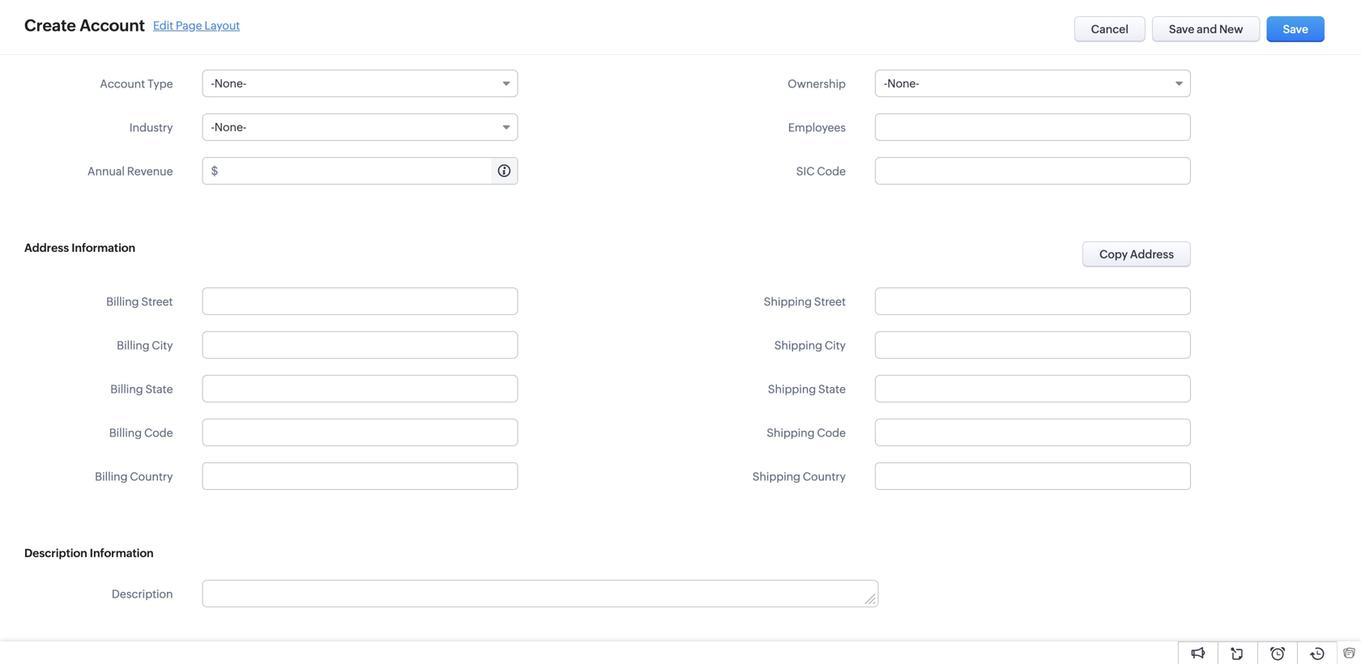 Task type: vqa. For each thing, say whether or not it's contained in the screenshot.
Profile element
no



Task type: locate. For each thing, give the bounding box(es) containing it.
0 horizontal spatial address
[[24, 241, 69, 254]]

shipping street
[[764, 295, 846, 308]]

-none- for industry
[[211, 121, 246, 134]]

city up shipping state
[[825, 339, 846, 352]]

shipping for shipping code
[[767, 427, 815, 440]]

country down shipping code
[[803, 470, 846, 483]]

address
[[24, 241, 69, 254], [1130, 248, 1174, 261]]

save left the and
[[1169, 23, 1195, 36]]

-none- field for account type
[[202, 70, 518, 97]]

1 vertical spatial description
[[112, 588, 173, 601]]

shipping for shipping street
[[764, 295, 812, 308]]

2 street from the left
[[814, 295, 846, 308]]

country for shipping country
[[803, 470, 846, 483]]

city for billing city
[[152, 339, 173, 352]]

1 city from the left
[[152, 339, 173, 352]]

save for save and new
[[1169, 23, 1195, 36]]

1 horizontal spatial country
[[803, 470, 846, 483]]

save right new on the right top
[[1283, 23, 1308, 36]]

copy address button
[[1082, 241, 1191, 267]]

billing city
[[117, 339, 173, 352]]

-none- for ownership
[[884, 77, 919, 90]]

2 country from the left
[[803, 470, 846, 483]]

code down billing state
[[144, 427, 173, 440]]

2 save from the left
[[1283, 23, 1308, 36]]

1 horizontal spatial description
[[112, 588, 173, 601]]

cancel button
[[1074, 16, 1146, 42]]

-none-
[[211, 77, 246, 90], [884, 77, 919, 90], [211, 121, 246, 134]]

1 state from the left
[[145, 383, 173, 396]]

0 horizontal spatial country
[[130, 470, 173, 483]]

layout
[[204, 19, 240, 32]]

- for account type
[[211, 77, 215, 90]]

shipping city
[[774, 339, 846, 352]]

1 country from the left
[[130, 470, 173, 483]]

edit page layout link
[[153, 19, 240, 32]]

state
[[145, 383, 173, 396], [818, 383, 846, 396]]

save and new
[[1169, 23, 1243, 36]]

account
[[80, 16, 145, 35], [100, 77, 145, 90]]

- right the type
[[211, 77, 215, 90]]

1 street from the left
[[141, 295, 173, 308]]

billing up billing code
[[110, 383, 143, 396]]

1 vertical spatial information
[[90, 547, 154, 560]]

0 horizontal spatial description
[[24, 547, 87, 560]]

0 horizontal spatial city
[[152, 339, 173, 352]]

description
[[24, 547, 87, 560], [112, 588, 173, 601]]

0 horizontal spatial street
[[141, 295, 173, 308]]

copy
[[1099, 248, 1128, 261]]

none-
[[215, 77, 246, 90], [887, 77, 919, 90], [215, 121, 246, 134]]

- right ownership
[[884, 77, 887, 90]]

1 vertical spatial account
[[100, 77, 145, 90]]

billing down billing code
[[95, 470, 128, 483]]

state down the "shipping city"
[[818, 383, 846, 396]]

0 vertical spatial account
[[80, 16, 145, 35]]

address information copy address
[[24, 241, 1174, 261]]

street up the "shipping city"
[[814, 295, 846, 308]]

billing up billing city at the bottom
[[106, 295, 139, 308]]

1 horizontal spatial street
[[814, 295, 846, 308]]

0 vertical spatial description
[[24, 547, 87, 560]]

code
[[817, 165, 846, 178], [144, 427, 173, 440], [817, 427, 846, 440]]

state down billing city at the bottom
[[145, 383, 173, 396]]

country down billing code
[[130, 470, 173, 483]]

billing down billing street
[[117, 339, 150, 352]]

edit
[[153, 19, 173, 32]]

None text field
[[202, 26, 518, 53], [875, 113, 1191, 141], [875, 157, 1191, 185], [202, 331, 518, 359], [875, 331, 1191, 359], [202, 375, 518, 403], [875, 375, 1191, 403], [875, 419, 1191, 446], [203, 463, 517, 489], [876, 463, 1190, 489], [203, 581, 878, 607], [202, 26, 518, 53], [875, 113, 1191, 141], [875, 157, 1191, 185], [202, 331, 518, 359], [875, 331, 1191, 359], [202, 375, 518, 403], [875, 375, 1191, 403], [875, 419, 1191, 446], [203, 463, 517, 489], [876, 463, 1190, 489], [203, 581, 878, 607]]

street
[[141, 295, 173, 308], [814, 295, 846, 308]]

description information
[[24, 547, 154, 560]]

billing country
[[95, 470, 173, 483]]

information up billing street
[[71, 241, 135, 254]]

shipping up the "shipping city"
[[764, 295, 812, 308]]

0 vertical spatial information
[[71, 241, 135, 254]]

save inside 'button'
[[1169, 23, 1195, 36]]

1 horizontal spatial address
[[1130, 248, 1174, 261]]

shipping country
[[752, 470, 846, 483]]

shipping down shipping code
[[752, 470, 800, 483]]

description for description information
[[24, 547, 87, 560]]

shipping
[[764, 295, 812, 308], [774, 339, 822, 352], [768, 383, 816, 396], [767, 427, 815, 440], [752, 470, 800, 483]]

none- for account type
[[215, 77, 246, 90]]

shipping down shipping street
[[774, 339, 822, 352]]

street for shipping street
[[814, 295, 846, 308]]

-none- field for industry
[[202, 113, 518, 141]]

billing
[[106, 295, 139, 308], [117, 339, 150, 352], [110, 383, 143, 396], [109, 427, 142, 440], [95, 470, 128, 483]]

save inside button
[[1283, 23, 1308, 36]]

1 horizontal spatial save
[[1283, 23, 1308, 36]]

account left the type
[[100, 77, 145, 90]]

description for description
[[112, 588, 173, 601]]

city
[[152, 339, 173, 352], [825, 339, 846, 352]]

revenue
[[127, 165, 173, 178]]

none- for ownership
[[887, 77, 919, 90]]

-
[[211, 77, 215, 90], [884, 77, 887, 90], [211, 121, 215, 134]]

0 horizontal spatial state
[[145, 383, 173, 396]]

shipping for shipping country
[[752, 470, 800, 483]]

- up $
[[211, 121, 215, 134]]

shipping for shipping city
[[774, 339, 822, 352]]

$
[[211, 164, 218, 177]]

billing for billing code
[[109, 427, 142, 440]]

city up billing state
[[152, 339, 173, 352]]

code for shipping code
[[817, 427, 846, 440]]

2 state from the left
[[818, 383, 846, 396]]

cancel
[[1091, 23, 1129, 36]]

1 horizontal spatial state
[[818, 383, 846, 396]]

2 city from the left
[[825, 339, 846, 352]]

code down shipping state
[[817, 427, 846, 440]]

billing up billing country
[[109, 427, 142, 440]]

sic
[[796, 165, 815, 178]]

and
[[1197, 23, 1217, 36]]

shipping up shipping code
[[768, 383, 816, 396]]

billing for billing city
[[117, 339, 150, 352]]

country
[[130, 470, 173, 483], [803, 470, 846, 483]]

account type
[[100, 77, 173, 90]]

information inside address information copy address
[[71, 241, 135, 254]]

- for ownership
[[884, 77, 887, 90]]

None field
[[203, 463, 517, 489], [876, 463, 1190, 489], [203, 463, 517, 489], [876, 463, 1190, 489]]

information
[[71, 241, 135, 254], [90, 547, 154, 560]]

code right sic in the top right of the page
[[817, 165, 846, 178]]

street up billing city at the bottom
[[141, 295, 173, 308]]

state for billing state
[[145, 383, 173, 396]]

save
[[1169, 23, 1195, 36], [1283, 23, 1308, 36]]

page
[[176, 19, 202, 32]]

shipping for shipping state
[[768, 383, 816, 396]]

account left edit
[[80, 16, 145, 35]]

-None- field
[[202, 70, 518, 97], [875, 70, 1191, 97], [202, 113, 518, 141]]

new
[[1219, 23, 1243, 36]]

0 horizontal spatial save
[[1169, 23, 1195, 36]]

1 save from the left
[[1169, 23, 1195, 36]]

shipping up "shipping country"
[[767, 427, 815, 440]]

information down billing country
[[90, 547, 154, 560]]

1 horizontal spatial city
[[825, 339, 846, 352]]

None text field
[[875, 26, 1191, 53], [221, 158, 517, 184], [202, 288, 518, 315], [875, 288, 1191, 315], [202, 419, 518, 446], [875, 26, 1191, 53], [221, 158, 517, 184], [202, 288, 518, 315], [875, 288, 1191, 315], [202, 419, 518, 446]]



Task type: describe. For each thing, give the bounding box(es) containing it.
save button
[[1267, 16, 1325, 42]]

information for description
[[90, 547, 154, 560]]

billing for billing street
[[106, 295, 139, 308]]

billing for billing state
[[110, 383, 143, 396]]

street for billing street
[[141, 295, 173, 308]]

country for billing country
[[130, 470, 173, 483]]

- for industry
[[211, 121, 215, 134]]

city for shipping city
[[825, 339, 846, 352]]

billing for billing country
[[95, 470, 128, 483]]

create
[[24, 16, 76, 35]]

state for shipping state
[[818, 383, 846, 396]]

ownership
[[788, 77, 846, 90]]

create account edit page layout
[[24, 16, 240, 35]]

save and new button
[[1152, 16, 1260, 42]]

annual
[[87, 165, 125, 178]]

billing street
[[106, 295, 173, 308]]

code for sic code
[[817, 165, 846, 178]]

shipping state
[[768, 383, 846, 396]]

-none- for account type
[[211, 77, 246, 90]]

none- for industry
[[215, 121, 246, 134]]

billing code
[[109, 427, 173, 440]]

save for save
[[1283, 23, 1308, 36]]

billing state
[[110, 383, 173, 396]]

annual revenue
[[87, 165, 173, 178]]

industry
[[129, 121, 173, 134]]

-none- field for ownership
[[875, 70, 1191, 97]]

shipping code
[[767, 427, 846, 440]]

employees
[[788, 121, 846, 134]]

code for billing code
[[144, 427, 173, 440]]

information for address
[[71, 241, 135, 254]]

type
[[147, 77, 173, 90]]

sic code
[[796, 165, 846, 178]]



